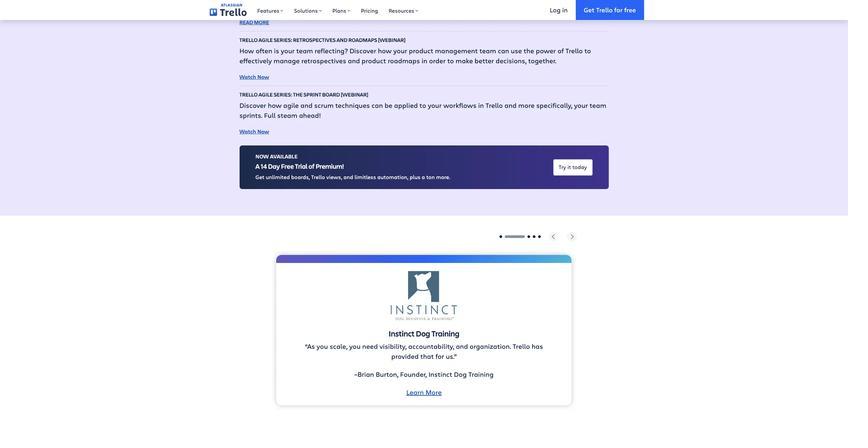 Task type: describe. For each thing, give the bounding box(es) containing it.
product down 'trello.'
[[495, 1, 520, 10]]

ton
[[427, 174, 435, 181]]

your up enable
[[426, 0, 440, 0]]

excellence.
[[521, 1, 556, 10]]

learn more link
[[407, 388, 442, 397]]

trello.
[[505, 0, 524, 0]]

your up roadmaps
[[394, 46, 407, 55]]

and inside 'instinct dog training "as you scale, you need visibility, accountability, and organization. trello has provided that for us."'
[[456, 342, 468, 351]]

previous image
[[549, 232, 559, 242]]

pricing link
[[356, 0, 383, 20]]

get trello for free link
[[576, 0, 644, 20]]

automation,
[[378, 174, 409, 181]]

agile for how
[[259, 91, 273, 98]]

pricing
[[361, 7, 378, 14]]

and up reflecting?
[[337, 36, 348, 43]]

doing
[[525, 0, 544, 0]]

need
[[362, 342, 378, 351]]

and left more
[[505, 101, 517, 110]]

–brian burton, founder, instinct dog training
[[355, 370, 494, 379]]

a
[[422, 174, 425, 181]]

product up order
[[409, 46, 434, 55]]

and up resources
[[383, 0, 395, 0]]

instinct inside 'instinct dog training "as you scale, you need visibility, accountability, and organization. trello has provided that for us."'
[[389, 329, 415, 339]]

sprints.
[[240, 111, 263, 120]]

trello right power
[[566, 46, 583, 55]]

free
[[625, 6, 636, 14]]

log
[[550, 6, 561, 14]]

matter
[[334, 1, 356, 10]]

unlimited
[[266, 174, 290, 181]]

how
[[240, 46, 254, 55]]

planning
[[396, 0, 424, 0]]

1 vertical spatial dog
[[454, 370, 467, 379]]

can inside trello agile series: the sprint board [webinar] discover how agile and scrum techniques can be applied to your workflows in trello and more specifically, your team sprints. full steam ahead!
[[372, 101, 383, 110]]

provided
[[391, 352, 419, 361]]

get ahead of your competition by prioritizing and planning your product roadmap in trello. doing so will ensure your team builds the features that matter most, and ultimately enable you to achieve product excellence.
[[240, 0, 605, 10]]

your up "features"
[[282, 0, 296, 0]]

boards,
[[291, 174, 310, 181]]

ultimately
[[391, 1, 423, 10]]

ahead!
[[299, 111, 321, 120]]

now available a 14 day free trial of premium! get unlimited boards, trello views, and limitless automation, plus a ton more.
[[256, 153, 450, 181]]

manage
[[274, 56, 300, 65]]

try it today link
[[553, 159, 593, 176]]

accountability,
[[408, 342, 454, 351]]

features
[[291, 1, 317, 10]]

workflows
[[444, 101, 477, 110]]

of inside 'trello agile series: retrospectives and roadmaps [webinar] how often is your team reflecting? discover how your product management team can use the power of trello to effectively manage retrospectives and product roadmaps in order to make better decisions, together.'
[[558, 46, 564, 55]]

full
[[264, 111, 276, 120]]

trello agile series: retrospectives and roadmaps [webinar] how often is your team reflecting? discover how your product management team can use the power of trello to effectively manage retrospectives and product roadmaps in order to make better decisions, together.
[[240, 36, 591, 65]]

retrospectives
[[293, 36, 336, 43]]

power
[[536, 46, 556, 55]]

achieve
[[469, 1, 494, 10]]

log in link
[[542, 0, 576, 20]]

enable
[[425, 1, 446, 10]]

solutions button
[[289, 0, 327, 20]]

and right most,
[[377, 1, 389, 10]]

that inside 'instinct dog training "as you scale, you need visibility, accountability, and organization. trello has provided that for us."'
[[421, 352, 434, 361]]

be
[[385, 101, 393, 110]]

plans
[[333, 7, 346, 14]]

learn
[[407, 388, 424, 397]]

day
[[268, 162, 280, 171]]

use
[[511, 46, 522, 55]]

your right the 'specifically,'
[[574, 101, 588, 110]]

now
[[256, 153, 269, 160]]

today
[[573, 164, 587, 171]]

is
[[274, 46, 279, 55]]

organization.
[[470, 342, 511, 351]]

founder,
[[400, 370, 427, 379]]

in inside 'trello agile series: retrospectives and roadmaps [webinar] how often is your team reflecting? discover how your product management team can use the power of trello to effectively manage retrospectives and product roadmaps in order to make better decisions, together.'
[[422, 56, 428, 65]]

available
[[270, 153, 298, 160]]

of inside get ahead of your competition by prioritizing and planning your product roadmap in trello. doing so will ensure your team builds the features that matter most, and ultimately enable you to achieve product excellence.
[[274, 0, 280, 0]]

learn more
[[407, 388, 442, 397]]

1 horizontal spatial you
[[349, 342, 361, 351]]

often
[[256, 46, 272, 55]]

trello inside 'instinct dog training "as you scale, you need visibility, accountability, and organization. trello has provided that for us."'
[[513, 342, 530, 351]]

"as
[[305, 342, 315, 351]]

more
[[426, 388, 442, 397]]

read
[[240, 19, 253, 26]]

a
[[256, 162, 260, 171]]

agile for often
[[259, 36, 273, 43]]

limitless
[[355, 174, 376, 181]]

[webinar] for can
[[341, 91, 369, 98]]

read more
[[240, 19, 269, 26]]

make
[[456, 56, 473, 65]]

your up the manage
[[281, 46, 295, 55]]

free
[[281, 162, 294, 171]]

most,
[[357, 1, 375, 10]]

together.
[[528, 56, 557, 65]]

you inside get ahead of your competition by prioritizing and planning your product roadmap in trello. doing so will ensure your team builds the features that matter most, and ultimately enable you to achieve product excellence.
[[448, 1, 459, 10]]

applied
[[394, 101, 418, 110]]

steam
[[277, 111, 298, 120]]

series: for is
[[274, 36, 292, 43]]

effectively
[[240, 56, 272, 65]]

scrum
[[314, 101, 334, 110]]

board
[[322, 91, 340, 98]]

premium!
[[316, 162, 344, 171]]

to inside get ahead of your competition by prioritizing and planning your product roadmap in trello. doing so will ensure your team builds the features that matter most, and ultimately enable you to achieve product excellence.
[[461, 1, 468, 10]]



Task type: vqa. For each thing, say whether or not it's contained in the screenshot.
THE WE
no



Task type: locate. For each thing, give the bounding box(es) containing it.
series: inside 'trello agile series: retrospectives and roadmaps [webinar] how often is your team reflecting? discover how your product management team can use the power of trello to effectively manage retrospectives and product roadmaps in order to make better decisions, together.'
[[274, 36, 292, 43]]

discover inside trello agile series: the sprint board [webinar] discover how agile and scrum techniques can be applied to your workflows in trello and more specifically, your team sprints. full steam ahead!
[[240, 101, 266, 110]]

0 vertical spatial watch
[[240, 73, 256, 81]]

1 agile from the top
[[259, 36, 273, 43]]

how up roadmaps
[[378, 46, 392, 55]]

[webinar] for discover
[[378, 36, 406, 43]]

2 horizontal spatial you
[[448, 1, 459, 10]]

now down full
[[257, 128, 269, 135]]

1 vertical spatial watch now link
[[240, 128, 269, 135]]

0 horizontal spatial get
[[240, 0, 251, 0]]

get down ensure
[[584, 6, 595, 14]]

0 vertical spatial can
[[498, 46, 509, 55]]

the for power
[[524, 46, 534, 55]]

0 horizontal spatial that
[[319, 1, 332, 10]]

prioritizing
[[347, 0, 381, 0]]

1 horizontal spatial that
[[421, 352, 434, 361]]

product up enable
[[441, 0, 466, 0]]

that down the competition
[[319, 1, 332, 10]]

0 vertical spatial that
[[319, 1, 332, 10]]

dog up accountability,
[[416, 329, 430, 339]]

trello
[[596, 6, 613, 14], [240, 36, 258, 43], [566, 46, 583, 55], [240, 91, 258, 98], [486, 101, 503, 110], [311, 174, 325, 181], [513, 342, 530, 351]]

0 vertical spatial series:
[[274, 36, 292, 43]]

features
[[257, 7, 280, 14]]

watch now for 1st the watch now link from the bottom of the page
[[240, 128, 269, 135]]

competition
[[298, 0, 336, 0]]

management
[[435, 46, 478, 55]]

now for 1st the watch now link from the bottom of the page
[[257, 128, 269, 135]]

2 watch now from the top
[[240, 128, 269, 135]]

can up decisions,
[[498, 46, 509, 55]]

will
[[555, 0, 566, 0]]

trello left has
[[513, 342, 530, 351]]

that inside get ahead of your competition by prioritizing and planning your product roadmap in trello. doing so will ensure your team builds the features that matter most, and ultimately enable you to achieve product excellence.
[[319, 1, 332, 10]]

0 vertical spatial dog
[[416, 329, 430, 339]]

views,
[[326, 174, 342, 181]]

that
[[319, 1, 332, 10], [421, 352, 434, 361]]

0 horizontal spatial instinct
[[389, 329, 415, 339]]

builds
[[258, 1, 277, 10]]

instinct dog training "as you scale, you need visibility, accountability, and organization. trello has provided that for us."
[[305, 329, 543, 361]]

agile up full
[[259, 91, 273, 98]]

resources
[[389, 7, 414, 14]]

trello agile series: the sprint board [webinar] discover how agile and scrum techniques can be applied to your workflows in trello and more specifically, your team sprints. full steam ahead!
[[240, 91, 607, 120]]

the
[[279, 1, 289, 10], [524, 46, 534, 55]]

watch down effectively
[[240, 73, 256, 81]]

2 vertical spatial get
[[256, 174, 265, 181]]

features button
[[252, 0, 289, 20]]

0 horizontal spatial [webinar]
[[341, 91, 369, 98]]

instinct up the visibility,
[[389, 329, 415, 339]]

roadmap
[[467, 0, 496, 0]]

0 vertical spatial of
[[274, 0, 280, 0]]

your up get trello for free
[[591, 0, 605, 0]]

0 horizontal spatial the
[[279, 1, 289, 10]]

2 series: from the top
[[274, 91, 292, 98]]

the right builds
[[279, 1, 289, 10]]

dog inside 'instinct dog training "as you scale, you need visibility, accountability, and organization. trello has provided that for us."'
[[416, 329, 430, 339]]

0 vertical spatial for
[[615, 6, 623, 14]]

1 vertical spatial agile
[[259, 91, 273, 98]]

team inside trello agile series: the sprint board [webinar] discover how agile and scrum techniques can be applied to your workflows in trello and more specifically, your team sprints. full steam ahead!
[[590, 101, 607, 110]]

more.
[[436, 174, 450, 181]]

0 vertical spatial watch now
[[240, 73, 269, 81]]

more
[[254, 19, 269, 26]]

burton,
[[376, 370, 399, 379]]

for inside 'instinct dog training "as you scale, you need visibility, accountability, and organization. trello has provided that for us."'
[[436, 352, 444, 361]]

1 now from the top
[[257, 73, 269, 81]]

product down "roadmaps"
[[362, 56, 386, 65]]

now
[[257, 73, 269, 81], [257, 128, 269, 135]]

decisions,
[[496, 56, 527, 65]]

of up builds
[[274, 0, 280, 0]]

how up full
[[268, 101, 282, 110]]

0 horizontal spatial how
[[268, 101, 282, 110]]

1 vertical spatial the
[[524, 46, 534, 55]]

you right enable
[[448, 1, 459, 10]]

0 horizontal spatial for
[[436, 352, 444, 361]]

1 horizontal spatial training
[[469, 370, 494, 379]]

watch for first the watch now link from the top
[[240, 73, 256, 81]]

1 vertical spatial series:
[[274, 91, 292, 98]]

1 horizontal spatial get
[[256, 174, 265, 181]]

trello left free
[[596, 6, 613, 14]]

14
[[261, 162, 267, 171]]

1 vertical spatial instinct
[[429, 370, 452, 379]]

1 horizontal spatial the
[[524, 46, 534, 55]]

2 agile from the top
[[259, 91, 273, 98]]

better
[[475, 56, 494, 65]]

more
[[519, 101, 535, 110]]

next image
[[567, 232, 577, 242]]

to inside trello agile series: the sprint board [webinar] discover how agile and scrum techniques can be applied to your workflows in trello and more specifically, your team sprints. full steam ahead!
[[420, 101, 426, 110]]

1 horizontal spatial of
[[309, 162, 315, 171]]

1 vertical spatial of
[[558, 46, 564, 55]]

sprint
[[304, 91, 321, 98]]

1 horizontal spatial how
[[378, 46, 392, 55]]

agile inside 'trello agile series: retrospectives and roadmaps [webinar] how often is your team reflecting? discover how your product management team can use the power of trello to effectively manage retrospectives and product roadmaps in order to make better decisions, together.'
[[259, 36, 273, 43]]

0 horizontal spatial you
[[317, 342, 328, 351]]

has
[[532, 342, 543, 351]]

of
[[274, 0, 280, 0], [558, 46, 564, 55], [309, 162, 315, 171]]

0 vertical spatial how
[[378, 46, 392, 55]]

1 vertical spatial [webinar]
[[341, 91, 369, 98]]

trello up how
[[240, 36, 258, 43]]

get for get ahead of your competition by prioritizing and planning your product roadmap in trello. doing so will ensure your team builds the features that matter most, and ultimately enable you to achieve product excellence.
[[240, 0, 251, 0]]

trello left more
[[486, 101, 503, 110]]

[webinar] inside 'trello agile series: retrospectives and roadmaps [webinar] how often is your team reflecting? discover how your product management team can use the power of trello to effectively manage retrospectives and product roadmaps in order to make better decisions, together.'
[[378, 36, 406, 43]]

1 vertical spatial get
[[584, 6, 595, 14]]

in left 'trello.'
[[498, 0, 504, 0]]

in inside trello agile series: the sprint board [webinar] discover how agile and scrum techniques can be applied to your workflows in trello and more specifically, your team sprints. full steam ahead!
[[478, 101, 484, 110]]

1 horizontal spatial discover
[[350, 46, 376, 55]]

1 vertical spatial training
[[469, 370, 494, 379]]

2 horizontal spatial of
[[558, 46, 564, 55]]

of right power
[[558, 46, 564, 55]]

[webinar]
[[378, 36, 406, 43], [341, 91, 369, 98]]

[webinar] up techniques
[[341, 91, 369, 98]]

discover
[[350, 46, 376, 55], [240, 101, 266, 110]]

0 vertical spatial get
[[240, 0, 251, 0]]

and up the us."
[[456, 342, 468, 351]]

agile up the often
[[259, 36, 273, 43]]

plans button
[[327, 0, 356, 20]]

watch now down effectively
[[240, 73, 269, 81]]

0 horizontal spatial of
[[274, 0, 280, 0]]

series: up agile
[[274, 91, 292, 98]]

1 vertical spatial now
[[257, 128, 269, 135]]

agile
[[283, 101, 299, 110]]

1 vertical spatial can
[[372, 101, 383, 110]]

watch now link down effectively
[[240, 73, 269, 81]]

1 horizontal spatial instinct
[[429, 370, 452, 379]]

roadmaps
[[388, 56, 420, 65]]

and
[[383, 0, 395, 0], [377, 1, 389, 10], [337, 36, 348, 43], [348, 56, 360, 65], [301, 101, 313, 110], [505, 101, 517, 110], [344, 174, 353, 181], [456, 342, 468, 351]]

of inside now available a 14 day free trial of premium! get unlimited boards, trello views, and limitless automation, plus a ton more.
[[309, 162, 315, 171]]

the
[[293, 91, 303, 98]]

us."
[[446, 352, 457, 361]]

2 watch now link from the top
[[240, 128, 269, 135]]

[webinar] inside trello agile series: the sprint board [webinar] discover how agile and scrum techniques can be applied to your workflows in trello and more specifically, your team sprints. full steam ahead!
[[341, 91, 369, 98]]

series:
[[274, 36, 292, 43], [274, 91, 292, 98]]

you right "as
[[317, 342, 328, 351]]

the right the use
[[524, 46, 534, 55]]

0 horizontal spatial can
[[372, 101, 383, 110]]

get left ahead
[[240, 0, 251, 0]]

1 vertical spatial watch
[[240, 128, 256, 135]]

of right trial
[[309, 162, 315, 171]]

by
[[338, 0, 345, 0]]

you
[[448, 1, 459, 10], [317, 342, 328, 351], [349, 342, 361, 351]]

the inside 'trello agile series: retrospectives and roadmaps [webinar] how often is your team reflecting? discover how your product management team can use the power of trello to effectively manage retrospectives and product roadmaps in order to make better decisions, together.'
[[524, 46, 534, 55]]

it
[[568, 164, 571, 171]]

get down a on the left of the page
[[256, 174, 265, 181]]

0 vertical spatial discover
[[350, 46, 376, 55]]

plus
[[410, 174, 421, 181]]

trello up sprints.
[[240, 91, 258, 98]]

0 vertical spatial now
[[257, 73, 269, 81]]

and up ahead!
[[301, 101, 313, 110]]

0 vertical spatial training
[[432, 329, 460, 339]]

trello inside now available a 14 day free trial of premium! get unlimited boards, trello views, and limitless automation, plus a ton more.
[[311, 174, 325, 181]]

you left need
[[349, 342, 361, 351]]

1 horizontal spatial can
[[498, 46, 509, 55]]

that down accountability,
[[421, 352, 434, 361]]

instinct up more
[[429, 370, 452, 379]]

2 now from the top
[[257, 128, 269, 135]]

try it today
[[559, 164, 587, 171]]

watch down sprints.
[[240, 128, 256, 135]]

can left 'be'
[[372, 101, 383, 110]]

discover inside 'trello agile series: retrospectives and roadmaps [webinar] how often is your team reflecting? discover how your product management team can use the power of trello to effectively manage retrospectives and product roadmaps in order to make better decisions, together.'
[[350, 46, 376, 55]]

the for features
[[279, 1, 289, 10]]

1 series: from the top
[[274, 36, 292, 43]]

now for first the watch now link from the top
[[257, 73, 269, 81]]

discover up sprints.
[[240, 101, 266, 110]]

series: for agile
[[274, 91, 292, 98]]

how
[[378, 46, 392, 55], [268, 101, 282, 110]]

[webinar] up roadmaps
[[378, 36, 406, 43]]

1 vertical spatial that
[[421, 352, 434, 361]]

solutions
[[294, 7, 318, 14]]

in right workflows on the top right
[[478, 101, 484, 110]]

how inside trello agile series: the sprint board [webinar] discover how agile and scrum techniques can be applied to your workflows in trello and more specifically, your team sprints. full steam ahead!
[[268, 101, 282, 110]]

1 vertical spatial watch now
[[240, 128, 269, 135]]

for left the us."
[[436, 352, 444, 361]]

0 vertical spatial instinct
[[389, 329, 415, 339]]

and inside now available a 14 day free trial of premium! get unlimited boards, trello views, and limitless automation, plus a ton more.
[[344, 174, 353, 181]]

dog
[[416, 329, 430, 339], [454, 370, 467, 379]]

2 horizontal spatial get
[[584, 6, 595, 14]]

product
[[441, 0, 466, 0], [495, 1, 520, 10], [409, 46, 434, 55], [362, 56, 386, 65]]

and right "views,"
[[344, 174, 353, 181]]

trial
[[295, 162, 308, 171]]

in inside get ahead of your competition by prioritizing and planning your product roadmap in trello. doing so will ensure your team builds the features that matter most, and ultimately enable you to achieve product excellence.
[[498, 0, 504, 0]]

get inside get ahead of your competition by prioritizing and planning your product roadmap in trello. doing so will ensure your team builds the features that matter most, and ultimately enable you to achieve product excellence.
[[240, 0, 251, 0]]

0 horizontal spatial dog
[[416, 329, 430, 339]]

watch now for first the watch now link from the top
[[240, 73, 269, 81]]

watch for 1st the watch now link from the bottom of the page
[[240, 128, 256, 135]]

series: up is
[[274, 36, 292, 43]]

how inside 'trello agile series: retrospectives and roadmaps [webinar] how often is your team reflecting? discover how your product management team can use the power of trello to effectively manage retrospectives and product roadmaps in order to make better decisions, together.'
[[378, 46, 392, 55]]

–brian
[[355, 370, 374, 379]]

to
[[461, 1, 468, 10], [585, 46, 591, 55], [448, 56, 454, 65], [420, 101, 426, 110]]

1 watch now from the top
[[240, 73, 269, 81]]

trello down 'premium!'
[[311, 174, 325, 181]]

1 watch from the top
[[240, 73, 256, 81]]

get
[[240, 0, 251, 0], [584, 6, 595, 14], [256, 174, 265, 181]]

agile
[[259, 36, 273, 43], [259, 91, 273, 98]]

agile inside trello agile series: the sprint board [webinar] discover how agile and scrum techniques can be applied to your workflows in trello and more specifically, your team sprints. full steam ahead!
[[259, 91, 273, 98]]

team
[[240, 1, 256, 10], [296, 46, 313, 55], [480, 46, 496, 55], [590, 101, 607, 110]]

your left workflows on the top right
[[428, 101, 442, 110]]

watch now link
[[240, 73, 269, 81], [240, 128, 269, 135]]

reflecting?
[[315, 46, 348, 55]]

in left order
[[422, 56, 428, 65]]

0 horizontal spatial training
[[432, 329, 460, 339]]

order
[[429, 56, 446, 65]]

2 vertical spatial of
[[309, 162, 315, 171]]

0 vertical spatial [webinar]
[[378, 36, 406, 43]]

training up accountability,
[[432, 329, 460, 339]]

dog down the us."
[[454, 370, 467, 379]]

training down organization.
[[469, 370, 494, 379]]

1 vertical spatial for
[[436, 352, 444, 361]]

training inside 'instinct dog training "as you scale, you need visibility, accountability, and organization. trello has provided that for us."'
[[432, 329, 460, 339]]

for left free
[[615, 6, 623, 14]]

can
[[498, 46, 509, 55], [372, 101, 383, 110]]

can inside 'trello agile series: retrospectives and roadmaps [webinar] how often is your team reflecting? discover how your product management team can use the power of trello to effectively manage retrospectives and product roadmaps in order to make better decisions, together.'
[[498, 46, 509, 55]]

get inside get trello for free link
[[584, 6, 595, 14]]

the inside get ahead of your competition by prioritizing and planning your product roadmap in trello. doing so will ensure your team builds the features that matter most, and ultimately enable you to achieve product excellence.
[[279, 1, 289, 10]]

retrospectives
[[302, 56, 346, 65]]

1 horizontal spatial [webinar]
[[378, 36, 406, 43]]

techniques
[[335, 101, 370, 110]]

team inside get ahead of your competition by prioritizing and planning your product roadmap in trello. doing so will ensure your team builds the features that matter most, and ultimately enable you to achieve product excellence.
[[240, 1, 256, 10]]

0 vertical spatial the
[[279, 1, 289, 10]]

scale,
[[330, 342, 348, 351]]

0 vertical spatial watch now link
[[240, 73, 269, 81]]

resources button
[[383, 0, 424, 20]]

get inside now available a 14 day free trial of premium! get unlimited boards, trello views, and limitless automation, plus a ton more.
[[256, 174, 265, 181]]

atlassian trello image
[[210, 4, 247, 16]]

so
[[546, 0, 553, 0]]

ensure
[[568, 0, 589, 0]]

in right log
[[562, 6, 568, 14]]

0 vertical spatial agile
[[259, 36, 273, 43]]

visibility,
[[380, 342, 407, 351]]

series: inside trello agile series: the sprint board [webinar] discover how agile and scrum techniques can be applied to your workflows in trello and more specifically, your team sprints. full steam ahead!
[[274, 91, 292, 98]]

specifically,
[[537, 101, 573, 110]]

2 watch from the top
[[240, 128, 256, 135]]

1 horizontal spatial dog
[[454, 370, 467, 379]]

0 horizontal spatial discover
[[240, 101, 266, 110]]

1 watch now link from the top
[[240, 73, 269, 81]]

watch
[[240, 73, 256, 81], [240, 128, 256, 135]]

1 vertical spatial how
[[268, 101, 282, 110]]

and down "roadmaps"
[[348, 56, 360, 65]]

read more link
[[240, 19, 269, 26]]

watch now link down sprints.
[[240, 128, 269, 135]]

1 vertical spatial discover
[[240, 101, 266, 110]]

1 horizontal spatial for
[[615, 6, 623, 14]]

discover down "roadmaps"
[[350, 46, 376, 55]]

now down effectively
[[257, 73, 269, 81]]

roadmaps
[[349, 36, 377, 43]]

watch now down sprints.
[[240, 128, 269, 135]]

ahead
[[252, 0, 272, 0]]

your
[[282, 0, 296, 0], [426, 0, 440, 0], [591, 0, 605, 0], [281, 46, 295, 55], [394, 46, 407, 55], [428, 101, 442, 110], [574, 101, 588, 110]]

get for get trello for free
[[584, 6, 595, 14]]



